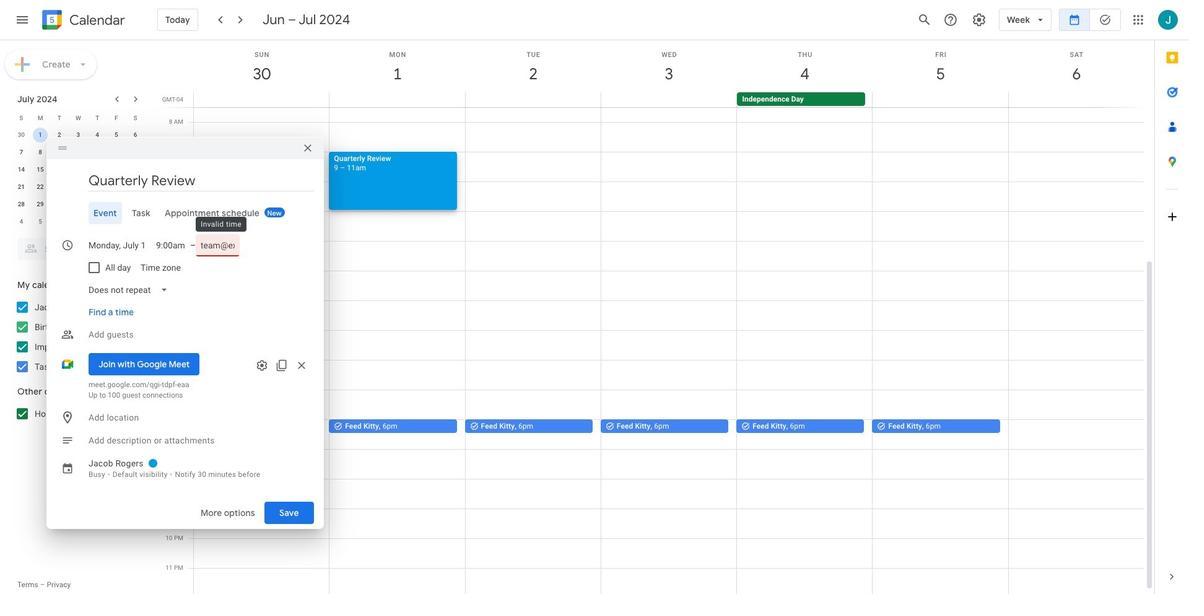 Task type: describe. For each thing, give the bounding box(es) containing it.
Add title text field
[[89, 172, 314, 190]]

2 element
[[52, 128, 67, 142]]

4 element
[[90, 128, 105, 142]]

my calendars list
[[2, 297, 154, 377]]

1 element
[[33, 128, 48, 142]]

main drawer image
[[15, 12, 30, 27]]

august 4 element
[[14, 214, 29, 229]]

7 element
[[14, 145, 29, 160]]

august 3 element
[[128, 197, 143, 212]]

29 element
[[33, 197, 48, 212]]

9 element
[[52, 145, 67, 160]]

8 element
[[33, 145, 48, 160]]

31 element
[[71, 197, 86, 212]]

august 8 element
[[90, 214, 105, 229]]

august 2 element
[[109, 197, 124, 212]]

Start date text field
[[89, 234, 146, 256]]

august 5 element
[[33, 214, 48, 229]]

Search for people text field
[[25, 238, 134, 260]]

27 element
[[128, 180, 143, 195]]

settings menu image
[[972, 12, 987, 27]]

august 1 element
[[90, 197, 105, 212]]

24 element
[[71, 180, 86, 195]]

25 element
[[90, 180, 105, 195]]

18 element
[[90, 162, 105, 177]]

26 element
[[109, 180, 124, 195]]

12 element
[[109, 145, 124, 160]]

august 7 element
[[71, 214, 86, 229]]



Task type: vqa. For each thing, say whether or not it's contained in the screenshot.
9 am
no



Task type: locate. For each thing, give the bounding box(es) containing it.
cell
[[194, 92, 330, 107], [330, 92, 465, 107], [465, 92, 601, 107], [601, 92, 737, 107], [873, 92, 1008, 107], [1008, 92, 1144, 107], [31, 126, 50, 144], [50, 161, 69, 178], [69, 161, 88, 178]]

heading
[[67, 13, 125, 28]]

1 horizontal spatial tab list
[[1155, 40, 1189, 559]]

row
[[188, 92, 1155, 107], [12, 109, 145, 126], [12, 126, 145, 144], [12, 144, 145, 161], [12, 161, 145, 178], [12, 178, 145, 196], [12, 196, 145, 213], [12, 213, 145, 230]]

Start time text field
[[156, 234, 185, 256]]

june 30 element
[[14, 128, 29, 142]]

21 element
[[14, 180, 29, 195]]

tab list
[[1155, 40, 1189, 559], [56, 202, 314, 224]]

11 element
[[90, 145, 105, 160]]

5 element
[[109, 128, 124, 142]]

13 element
[[128, 145, 143, 160]]

monday, july 1 element
[[330, 40, 466, 92]]

15 element
[[33, 162, 48, 177]]

saturday, july 6 element
[[1009, 40, 1145, 92]]

20 element
[[128, 162, 143, 177]]

calendar element
[[40, 7, 125, 35]]

19 element
[[109, 162, 124, 177]]

14 element
[[14, 162, 29, 177]]

tuesday, july 2 element
[[466, 40, 601, 92]]

thursday, july 4 element
[[737, 40, 873, 92]]

to element
[[190, 240, 196, 250]]

None field
[[84, 275, 173, 305]]

row group
[[12, 126, 145, 230]]

friday, july 5 element
[[873, 40, 1009, 92]]

heading inside calendar element
[[67, 13, 125, 28]]

wednesday, july 3 element
[[601, 40, 737, 92]]

august 10 element
[[128, 214, 143, 229]]

august 9 element
[[109, 214, 124, 229]]

new element
[[265, 208, 285, 217]]

End time text field
[[201, 234, 235, 256]]

None search field
[[0, 233, 154, 260]]

july 2024 grid
[[12, 109, 145, 230]]

28 element
[[14, 197, 29, 212]]

grid
[[159, 40, 1155, 594]]

0 horizontal spatial tab list
[[56, 202, 314, 224]]

10 element
[[71, 145, 86, 160]]

22 element
[[33, 180, 48, 195]]

sunday, june 30 element
[[194, 40, 330, 92]]

6 element
[[128, 128, 143, 142]]

3 element
[[71, 128, 86, 142]]



